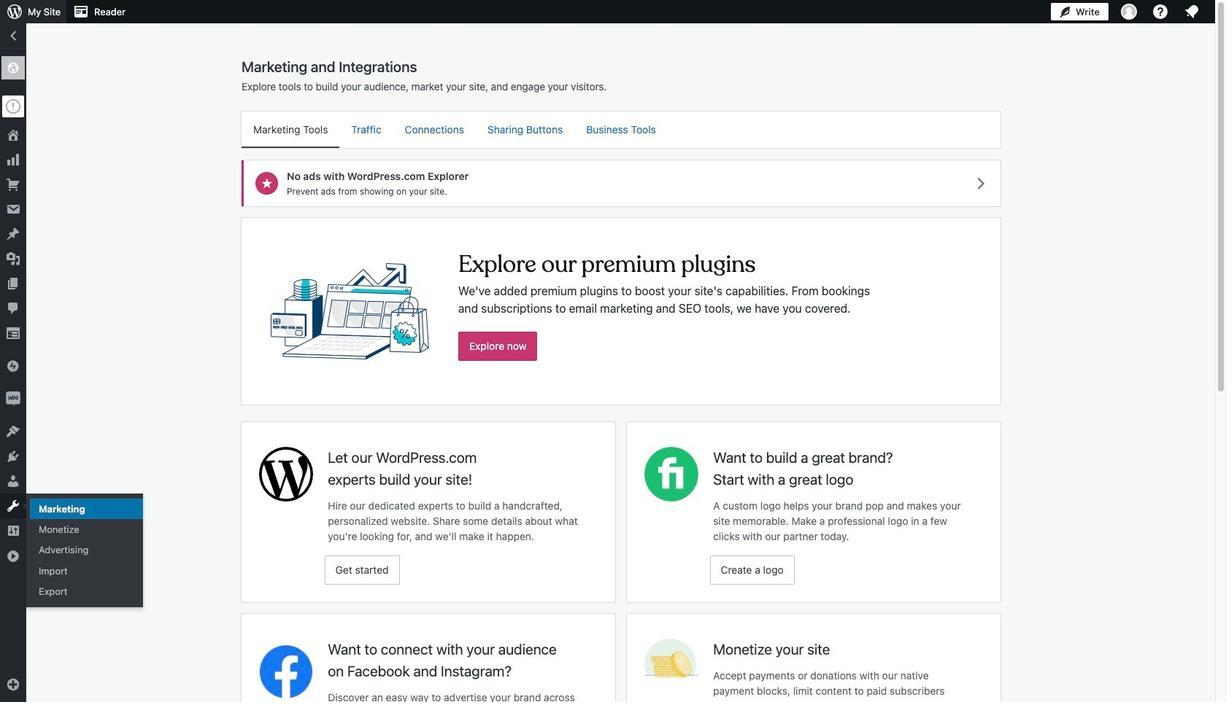 Task type: vqa. For each thing, say whether or not it's contained in the screenshot.
A stack of coins image on the right of page
yes



Task type: locate. For each thing, give the bounding box(es) containing it.
menu
[[242, 112, 1001, 148]]

fiverr logo image
[[644, 448, 699, 502]]

main content
[[236, 58, 1007, 703]]

manage your notifications image
[[1183, 3, 1201, 20]]

1 vertical spatial img image
[[6, 392, 20, 407]]

1 img image from the top
[[6, 359, 20, 374]]

img image
[[6, 359, 20, 374], [6, 392, 20, 407]]

0 vertical spatial img image
[[6, 359, 20, 374]]

marketing tools image
[[271, 219, 429, 405]]

2 img image from the top
[[6, 392, 20, 407]]

help image
[[1152, 3, 1169, 20]]



Task type: describe. For each thing, give the bounding box(es) containing it.
a stack of coins image
[[644, 640, 699, 681]]

facebook logo image
[[259, 645, 313, 700]]

my profile image
[[1121, 4, 1137, 20]]



